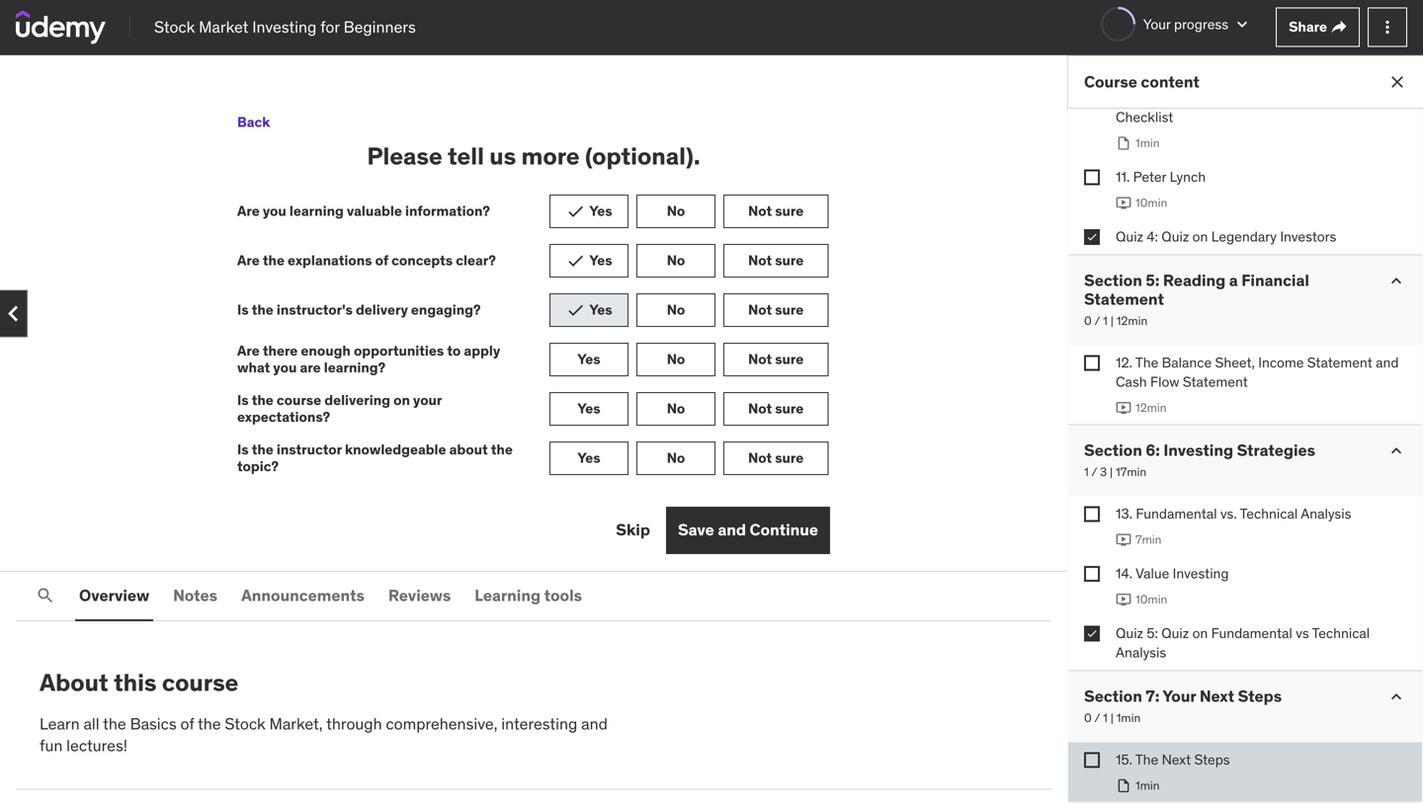 Task type: vqa. For each thing, say whether or not it's contained in the screenshot.
no in the the Are the explanations of concepts clear? group
yes



Task type: describe. For each thing, give the bounding box(es) containing it.
12min inside section 5: reading a financial statement 0 / 1 | 12min
[[1117, 314, 1148, 329]]

comprehensive,
[[386, 714, 498, 734]]

the down expectations?
[[252, 441, 274, 459]]

udemy image
[[16, 10, 106, 44]]

is the instructor's delivery engaging?
[[237, 301, 481, 319]]

course
[[1084, 72, 1138, 92]]

0 vertical spatial you
[[263, 202, 286, 220]]

what
[[237, 359, 270, 376]]

delivering
[[324, 391, 390, 409]]

the inside the is the course delivering on your expectations?
[[252, 391, 274, 409]]

11. peter lynch
[[1116, 168, 1206, 186]]

start philip fisher's 15-point investment checklist image
[[1116, 135, 1132, 151]]

is for is the instructor knowledgeable about the topic?
[[237, 441, 249, 459]]

market,
[[269, 714, 323, 734]]

fisher's
[[1175, 89, 1223, 107]]

investment
[[1281, 89, 1350, 107]]

please
[[367, 141, 443, 171]]

market
[[199, 17, 249, 37]]

concepts
[[392, 251, 453, 269]]

valuable
[[347, 202, 402, 220]]

us
[[490, 141, 516, 171]]

10.
[[1116, 89, 1133, 107]]

you inside are there enough opportunities to apply what you are learning?
[[273, 359, 297, 376]]

there
[[263, 342, 298, 360]]

yes inside are you learning valuable information? group
[[590, 202, 612, 220]]

is the course delivering on your expectations?
[[237, 391, 442, 426]]

not sure for your
[[748, 400, 804, 418]]

not for apply
[[748, 350, 772, 368]]

quiz down 14. value investing
[[1162, 625, 1189, 642]]

this
[[114, 668, 157, 698]]

xsmall image for 11. peter lynch
[[1084, 229, 1100, 245]]

fun
[[40, 736, 63, 756]]

play the balance sheet, income statement and cash flow statement image
[[1116, 400, 1132, 416]]

not sure inside are you learning valuable information? group
[[748, 202, 804, 220]]

statement for income
[[1308, 354, 1373, 372]]

learning tools button
[[471, 572, 586, 620]]

not sure for clear?
[[748, 251, 804, 269]]

7min
[[1136, 532, 1162, 548]]

2 vertical spatial investing
[[1173, 565, 1229, 583]]

next inside section 7: your next steps 0 / 1 | 1min
[[1200, 686, 1235, 707]]

section 7: your next steps 0 / 1 | 1min
[[1084, 686, 1282, 726]]

learning
[[290, 202, 344, 220]]

notes
[[173, 586, 218, 606]]

overview
[[79, 586, 149, 606]]

10min for value
[[1136, 592, 1168, 607]]

skip
[[616, 520, 650, 540]]

is the course delivering on your expectations? group
[[229, 391, 838, 426]]

overview button
[[75, 572, 153, 620]]

value
[[1136, 565, 1170, 583]]

tools
[[544, 586, 582, 606]]

beginners
[[344, 17, 416, 37]]

of inside learn all the basics of the stock market, through comprehensive, interesting and fun lectures!
[[180, 714, 194, 734]]

vs.
[[1221, 505, 1237, 523]]

learning tools
[[475, 586, 582, 606]]

are you learning valuable information? group
[[229, 195, 838, 228]]

0 inside section 7: your next steps 0 / 1 | 1min
[[1084, 711, 1092, 726]]

information?
[[405, 202, 490, 220]]

reviews
[[388, 586, 451, 606]]

play peter lynch image
[[1116, 195, 1132, 211]]

small image inside are you learning valuable information? group
[[566, 201, 586, 221]]

/ inside section 7: your next steps 0 / 1 | 1min
[[1095, 711, 1100, 726]]

1 vertical spatial 12min
[[1136, 401, 1167, 416]]

| inside section 5: reading a financial statement 0 / 1 | 12min
[[1111, 314, 1114, 329]]

stock market investing for beginners
[[154, 17, 416, 37]]

explanations
[[288, 251, 372, 269]]

1 vertical spatial steps
[[1195, 751, 1230, 769]]

investing for for
[[252, 17, 317, 37]]

15-
[[1226, 89, 1245, 107]]

7:
[[1146, 686, 1160, 707]]

is the instructor's delivery engaging? group
[[229, 293, 838, 327]]

opportunities
[[354, 342, 444, 360]]

/ inside section 5: reading a financial statement 0 / 1 | 12min
[[1095, 314, 1100, 329]]

interesting
[[501, 714, 578, 734]]

investing for strategies
[[1164, 440, 1234, 461]]

financial
[[1242, 270, 1310, 290]]

10. philip fisher's 15-point investment checklist
[[1116, 89, 1350, 126]]

basics
[[130, 714, 177, 734]]

legendary
[[1212, 228, 1277, 245]]

(optional).
[[585, 141, 700, 171]]

lynch
[[1170, 168, 1206, 186]]

all
[[84, 714, 99, 734]]

not for the
[[748, 449, 772, 467]]

your progress button
[[1101, 7, 1252, 42]]

learn all the basics of the stock market, through comprehensive, interesting and fun lectures!
[[40, 714, 608, 756]]

course for this
[[162, 668, 239, 698]]

the for 12.
[[1136, 354, 1159, 372]]

/ inside section 6: investing strategies 1 / 3 | 17min
[[1092, 465, 1097, 480]]

through
[[326, 714, 382, 734]]

progress
[[1174, 15, 1229, 33]]

announcements button
[[237, 572, 369, 620]]

is for is the instructor's delivery engaging?
[[237, 301, 249, 319]]

1 inside section 7: your next steps 0 / 1 | 1min
[[1103, 711, 1108, 726]]

1 inside section 6: investing strategies 1 / 3 | 17min
[[1084, 465, 1089, 480]]

is the instructor knowledgeable about the topic?
[[237, 441, 513, 475]]

| inside section 6: investing strategies 1 / 3 | 17min
[[1110, 465, 1113, 480]]

on inside the is the course delivering on your expectations?
[[394, 391, 410, 409]]

go to previous lecture image
[[0, 298, 29, 330]]

not inside is the instructor's delivery engaging? group
[[748, 301, 772, 319]]

please tell us more (optional).
[[367, 141, 700, 171]]

0 inside section 5: reading a financial statement 0 / 1 | 12min
[[1084, 314, 1092, 329]]

sure inside is the instructor's delivery engaging? group
[[775, 301, 804, 319]]

small image inside the your progress dropdown button
[[1233, 14, 1252, 34]]

learn
[[40, 714, 80, 734]]

balance
[[1162, 354, 1212, 372]]

reading
[[1163, 270, 1226, 290]]

learning?
[[324, 359, 386, 376]]

no for your
[[667, 400, 685, 418]]

12.
[[1116, 354, 1133, 372]]

section 5: reading a financial statement button
[[1084, 270, 1371, 309]]

your inside dropdown button
[[1143, 15, 1171, 33]]

section 6: investing strategies button
[[1084, 440, 1316, 461]]

section 7: your next steps button
[[1084, 686, 1282, 707]]

stock inside learn all the basics of the stock market, through comprehensive, interesting and fun lectures!
[[225, 714, 266, 734]]

checklist
[[1116, 108, 1174, 126]]

play fundamental vs. technical analysis image
[[1116, 532, 1132, 548]]

quiz 5: quiz on fundamental vs technical analysis
[[1116, 625, 1370, 662]]

xsmall image for 14.
[[1084, 566, 1100, 582]]

course content
[[1084, 72, 1200, 92]]

13.
[[1116, 505, 1133, 523]]

0 vertical spatial fundamental
[[1136, 505, 1217, 523]]

instructor
[[277, 441, 342, 459]]

announcements
[[241, 586, 365, 606]]

more
[[521, 141, 580, 171]]

save and continue button
[[666, 507, 830, 554]]



Task type: locate. For each thing, give the bounding box(es) containing it.
about
[[40, 668, 108, 698]]

section 6: investing strategies 1 / 3 | 17min
[[1084, 440, 1316, 480]]

your right 7:
[[1163, 686, 1196, 707]]

0 vertical spatial 10min
[[1136, 195, 1168, 211]]

1min
[[1136, 135, 1160, 151], [1117, 711, 1141, 726], [1136, 778, 1160, 794]]

1 vertical spatial the
[[1136, 751, 1159, 769]]

1min for 15. the next steps
[[1136, 778, 1160, 794]]

investing right the '6:'
[[1164, 440, 1234, 461]]

1 vertical spatial of
[[180, 714, 194, 734]]

sidebar element
[[1068, 0, 1423, 804]]

fundamental up 7min
[[1136, 505, 1217, 523]]

0 vertical spatial 1
[[1103, 314, 1108, 329]]

not inside is the instructor knowledgeable about the topic? group
[[748, 449, 772, 467]]

yes down are you learning valuable information? group
[[590, 251, 612, 269]]

15. the next steps
[[1116, 751, 1230, 769]]

you
[[263, 202, 286, 220], [273, 359, 297, 376]]

1 10min from the top
[[1136, 195, 1168, 211]]

the right the 'basics' at the bottom of the page
[[198, 714, 221, 734]]

investing left 'for'
[[252, 17, 317, 37]]

0 vertical spatial technical
[[1240, 505, 1298, 523]]

5 sure from the top
[[775, 400, 804, 418]]

yes down are the explanations of concepts clear? group
[[590, 301, 612, 319]]

yes inside is the instructor's delivery engaging? group
[[590, 301, 612, 319]]

delivery
[[356, 301, 408, 319]]

0 vertical spatial |
[[1111, 314, 1114, 329]]

the right 12.
[[1136, 354, 1159, 372]]

xsmall image for 12.
[[1084, 355, 1100, 371]]

your left progress
[[1143, 15, 1171, 33]]

0 vertical spatial xsmall image
[[1331, 19, 1347, 35]]

steps
[[1238, 686, 1282, 707], [1195, 751, 1230, 769]]

sure inside are the explanations of concepts clear? group
[[775, 251, 804, 269]]

1 horizontal spatial next
[[1200, 686, 1235, 707]]

share button
[[1276, 7, 1360, 47]]

1 horizontal spatial analysis
[[1301, 505, 1352, 523]]

1 vertical spatial technical
[[1312, 625, 1370, 642]]

2 horizontal spatial small image
[[1387, 271, 1407, 291]]

2 section from the top
[[1084, 440, 1143, 461]]

not
[[748, 202, 772, 220], [748, 251, 772, 269], [748, 301, 772, 319], [748, 350, 772, 368], [748, 400, 772, 418], [748, 449, 772, 467]]

1 section from the top
[[1084, 270, 1143, 290]]

of
[[375, 251, 389, 269], [180, 714, 194, 734]]

1min inside section 7: your next steps 0 / 1 | 1min
[[1117, 711, 1141, 726]]

stock left market,
[[225, 714, 266, 734]]

sure for apply
[[775, 350, 804, 368]]

5 not from the top
[[748, 400, 772, 418]]

no for the
[[667, 449, 685, 467]]

2 vertical spatial is
[[237, 441, 249, 459]]

you left learning
[[263, 202, 286, 220]]

0 horizontal spatial of
[[180, 714, 194, 734]]

clear?
[[456, 251, 496, 269]]

xsmall image
[[1331, 19, 1347, 35], [1084, 229, 1100, 245], [1084, 626, 1100, 642]]

4 not from the top
[[748, 350, 772, 368]]

0 horizontal spatial steps
[[1195, 751, 1230, 769]]

section for statement
[[1084, 270, 1143, 290]]

the inside are the explanations of concepts clear? group
[[263, 251, 285, 269]]

6 no from the top
[[667, 449, 685, 467]]

statement
[[1084, 289, 1164, 309], [1308, 354, 1373, 372], [1183, 373, 1248, 391]]

2 sure from the top
[[775, 251, 804, 269]]

1 vertical spatial |
[[1110, 465, 1113, 480]]

flow
[[1151, 373, 1180, 391]]

1 horizontal spatial small image
[[1233, 14, 1252, 34]]

1min up 15. on the right of the page
[[1117, 711, 1141, 726]]

content
[[1141, 72, 1200, 92]]

about this course
[[40, 668, 239, 698]]

is inside the is the course delivering on your expectations?
[[237, 391, 249, 409]]

statement down sheet,
[[1183, 373, 1248, 391]]

2 vertical spatial and
[[581, 714, 608, 734]]

the for 15.
[[1136, 751, 1159, 769]]

0 vertical spatial 5:
[[1146, 270, 1160, 290]]

course for the
[[277, 391, 321, 409]]

xsmall image for 14. value investing
[[1084, 626, 1100, 642]]

learning
[[475, 586, 541, 606]]

4:
[[1147, 228, 1158, 245]]

not inside are the explanations of concepts clear? group
[[748, 251, 772, 269]]

are inside are there enough opportunities to apply what you are learning?
[[237, 342, 260, 360]]

and inside button
[[718, 520, 746, 540]]

save
[[678, 520, 714, 540]]

not sure inside is the instructor knowledgeable about the topic? group
[[748, 449, 804, 467]]

2 the from the top
[[1136, 751, 1159, 769]]

point
[[1245, 89, 1277, 107]]

0 vertical spatial 0
[[1084, 314, 1092, 329]]

2 no from the top
[[667, 251, 685, 269]]

sure for the
[[775, 449, 804, 467]]

not for your
[[748, 400, 772, 418]]

0 vertical spatial your
[[1143, 15, 1171, 33]]

income
[[1259, 354, 1304, 372]]

the right all
[[103, 714, 126, 734]]

4 not sure from the top
[[748, 350, 804, 368]]

stock
[[154, 17, 195, 37], [225, 714, 266, 734]]

is for is the course delivering on your expectations?
[[237, 391, 249, 409]]

4 no from the top
[[667, 350, 685, 368]]

0 vertical spatial statement
[[1084, 289, 1164, 309]]

0 horizontal spatial and
[[581, 714, 608, 734]]

philip
[[1137, 89, 1171, 107]]

yes down (optional).
[[590, 202, 612, 220]]

3 | from the top
[[1111, 711, 1114, 726]]

12min up 12.
[[1117, 314, 1148, 329]]

3 is from the top
[[237, 441, 249, 459]]

section inside section 5: reading a financial statement 0 / 1 | 12min
[[1084, 270, 1143, 290]]

0 horizontal spatial analysis
[[1116, 644, 1167, 662]]

15.
[[1116, 751, 1133, 769]]

actions image
[[1378, 17, 1398, 37]]

0 vertical spatial small image
[[1233, 14, 1252, 34]]

0 vertical spatial 1min
[[1136, 135, 1160, 151]]

is the instructor knowledgeable about the topic? group
[[229, 441, 838, 475]]

1 vertical spatial you
[[273, 359, 297, 376]]

a
[[1229, 270, 1238, 290]]

of inside group
[[375, 251, 389, 269]]

of left concepts
[[375, 251, 389, 269]]

back
[[237, 113, 270, 131]]

are the explanations of concepts clear?
[[237, 251, 496, 269]]

the inside 12. the balance sheet, income statement and cash flow statement
[[1136, 354, 1159, 372]]

quiz down play value investing image
[[1116, 625, 1144, 642]]

back button
[[237, 103, 270, 142]]

1 vertical spatial course
[[162, 668, 239, 698]]

section 5: reading a financial statement 0 / 1 | 12min
[[1084, 270, 1310, 329]]

1 horizontal spatial course
[[277, 391, 321, 409]]

4 xsmall image from the top
[[1084, 566, 1100, 582]]

yes inside 'are there enough opportunities to apply what you are learning?' group
[[578, 350, 601, 368]]

1 vertical spatial analysis
[[1116, 644, 1167, 662]]

5: inside section 5: reading a financial statement 0 / 1 | 12min
[[1146, 270, 1160, 290]]

analysis up 7:
[[1116, 644, 1167, 662]]

5 not sure from the top
[[748, 400, 804, 418]]

6 sure from the top
[[775, 449, 804, 467]]

0 horizontal spatial small image
[[566, 251, 586, 271]]

1 horizontal spatial stock
[[225, 714, 266, 734]]

are for are the explanations of concepts clear?
[[237, 251, 260, 269]]

2 vertical spatial on
[[1193, 625, 1208, 642]]

1 xsmall image from the top
[[1084, 169, 1100, 185]]

0 vertical spatial section
[[1084, 270, 1143, 290]]

section up the 3 on the right bottom of the page
[[1084, 440, 1143, 461]]

xsmall image left 14.
[[1084, 566, 1100, 582]]

sure for your
[[775, 400, 804, 418]]

yes inside are the explanations of concepts clear? group
[[590, 251, 612, 269]]

1 vertical spatial fundamental
[[1212, 625, 1293, 642]]

1 horizontal spatial steps
[[1238, 686, 1282, 707]]

yes
[[590, 202, 612, 220], [590, 251, 612, 269], [590, 301, 612, 319], [578, 350, 601, 368], [578, 400, 601, 418], [578, 449, 601, 467]]

0 horizontal spatial technical
[[1240, 505, 1298, 523]]

is down expectations?
[[237, 441, 249, 459]]

yes down 'are there enough opportunities to apply what you are learning?' group
[[578, 400, 601, 418]]

10min down "value"
[[1136, 592, 1168, 607]]

not inside are you learning valuable information? group
[[748, 202, 772, 220]]

xsmall image for 15.
[[1084, 753, 1100, 769]]

5 xsmall image from the top
[[1084, 753, 1100, 769]]

steps down section 7: your next steps 0 / 1 | 1min
[[1195, 751, 1230, 769]]

2 vertical spatial small image
[[1387, 271, 1407, 291]]

and
[[1376, 354, 1399, 372], [718, 520, 746, 540], [581, 714, 608, 734]]

not inside 'are there enough opportunities to apply what you are learning?' group
[[748, 350, 772, 368]]

0 vertical spatial is
[[237, 301, 249, 319]]

2 vertical spatial 1min
[[1136, 778, 1160, 794]]

1 vertical spatial 0
[[1084, 711, 1092, 726]]

3 not from the top
[[748, 301, 772, 319]]

1 0 from the top
[[1084, 314, 1092, 329]]

of right the 'basics' at the bottom of the page
[[180, 714, 194, 734]]

5: for quiz
[[1147, 625, 1158, 642]]

not sure for apply
[[748, 350, 804, 368]]

cash
[[1116, 373, 1147, 391]]

1 no from the top
[[667, 202, 685, 220]]

0 horizontal spatial next
[[1162, 751, 1191, 769]]

xsmall image left 12.
[[1084, 355, 1100, 371]]

topic?
[[237, 457, 279, 475]]

1 vertical spatial are
[[237, 251, 260, 269]]

10min for peter
[[1136, 195, 1168, 211]]

yes down is the course delivering on your expectations? group
[[578, 449, 601, 467]]

3 no from the top
[[667, 301, 685, 319]]

small image
[[566, 201, 586, 221], [566, 300, 586, 320], [1387, 441, 1407, 461], [1387, 687, 1407, 707]]

are
[[300, 359, 321, 376]]

no inside is the course delivering on your expectations? group
[[667, 400, 685, 418]]

your
[[1143, 15, 1171, 33], [1163, 686, 1196, 707]]

| inside section 7: your next steps 0 / 1 | 1min
[[1111, 711, 1114, 726]]

1 vertical spatial and
[[718, 520, 746, 540]]

1 vertical spatial stock
[[225, 714, 266, 734]]

yes down is the instructor's delivery engaging? group
[[578, 350, 601, 368]]

technical right vs
[[1312, 625, 1370, 642]]

next down the quiz 5: quiz on fundamental vs technical analysis
[[1200, 686, 1235, 707]]

3 are from the top
[[237, 342, 260, 360]]

the right 15. on the right of the page
[[1136, 751, 1159, 769]]

1min right start philip fisher's 15-point investment checklist image
[[1136, 135, 1160, 151]]

2 vertical spatial section
[[1084, 686, 1143, 707]]

are there enough opportunities to apply what you are learning?
[[237, 342, 500, 376]]

1 horizontal spatial technical
[[1312, 625, 1370, 642]]

1 vertical spatial 1
[[1084, 465, 1089, 480]]

are for are there enough opportunities to apply what you are learning?
[[237, 342, 260, 360]]

is down what
[[237, 391, 249, 409]]

1 vertical spatial 1min
[[1117, 711, 1141, 726]]

are left learning
[[237, 202, 260, 220]]

1 vertical spatial xsmall image
[[1084, 229, 1100, 245]]

12min right play the balance sheet, income statement and cash flow statement image
[[1136, 401, 1167, 416]]

2 horizontal spatial and
[[1376, 354, 1399, 372]]

your inside section 7: your next steps 0 / 1 | 1min
[[1163, 686, 1196, 707]]

2 is from the top
[[237, 391, 249, 409]]

no inside are the explanations of concepts clear? group
[[667, 251, 685, 269]]

14.
[[1116, 565, 1133, 583]]

engaging?
[[411, 301, 481, 319]]

2 0 from the top
[[1084, 711, 1092, 726]]

3 sure from the top
[[775, 301, 804, 319]]

not sure inside are the explanations of concepts clear? group
[[748, 251, 804, 269]]

2 vertical spatial /
[[1095, 711, 1100, 726]]

quiz right '4:'
[[1162, 228, 1189, 245]]

sure inside is the course delivering on your expectations? group
[[775, 400, 804, 418]]

course
[[277, 391, 321, 409], [162, 668, 239, 698]]

/
[[1095, 314, 1100, 329], [1092, 465, 1097, 480], [1095, 711, 1100, 726]]

quiz 4: quiz on legendary investors
[[1116, 228, 1337, 245]]

apply
[[464, 342, 500, 360]]

1 vertical spatial /
[[1092, 465, 1097, 480]]

3 section from the top
[[1084, 686, 1143, 707]]

not sure inside 'are there enough opportunities to apply what you are learning?' group
[[748, 350, 804, 368]]

xsmall image left 11.
[[1084, 169, 1100, 185]]

are for are you learning valuable information?
[[237, 202, 260, 220]]

1 vertical spatial 5:
[[1147, 625, 1158, 642]]

5 no from the top
[[667, 400, 685, 418]]

are there enough opportunities to apply what you are learning? group
[[229, 342, 838, 376]]

2 vertical spatial xsmall image
[[1084, 626, 1100, 642]]

technical inside the quiz 5: quiz on fundamental vs technical analysis
[[1312, 625, 1370, 642]]

1 vertical spatial statement
[[1308, 354, 1373, 372]]

on inside the quiz 5: quiz on fundamental vs technical analysis
[[1193, 625, 1208, 642]]

stock inside stock market investing for beginners link
[[154, 17, 195, 37]]

fundamental
[[1136, 505, 1217, 523], [1212, 625, 1293, 642]]

fundamental left vs
[[1212, 625, 1293, 642]]

reviews button
[[384, 572, 455, 620]]

course down are
[[277, 391, 321, 409]]

stock left market
[[154, 17, 195, 37]]

statement up 12.
[[1084, 289, 1164, 309]]

steps down the quiz 5: quiz on fundamental vs technical analysis
[[1238, 686, 1282, 707]]

steps inside section 7: your next steps 0 / 1 | 1min
[[1238, 686, 1282, 707]]

sure inside are you learning valuable information? group
[[775, 202, 804, 220]]

0 vertical spatial next
[[1200, 686, 1235, 707]]

5: for section
[[1146, 270, 1160, 290]]

stock market investing for beginners link
[[154, 16, 416, 38]]

on up section 7: your next steps dropdown button
[[1193, 625, 1208, 642]]

6:
[[1146, 440, 1160, 461]]

2 10min from the top
[[1136, 592, 1168, 607]]

1 are from the top
[[237, 202, 260, 220]]

sheet,
[[1215, 354, 1255, 372]]

0 horizontal spatial course
[[162, 668, 239, 698]]

0 horizontal spatial stock
[[154, 17, 195, 37]]

1 vertical spatial next
[[1162, 751, 1191, 769]]

5: inside the quiz 5: quiz on fundamental vs technical analysis
[[1147, 625, 1158, 642]]

2 vertical spatial statement
[[1183, 373, 1248, 391]]

0 vertical spatial course
[[277, 391, 321, 409]]

you left are
[[273, 359, 297, 376]]

1 horizontal spatial and
[[718, 520, 746, 540]]

not sure inside is the instructor's delivery engaging? group
[[748, 301, 804, 319]]

course up the 'basics' at the bottom of the page
[[162, 668, 239, 698]]

next right 15. on the right of the page
[[1162, 751, 1191, 769]]

are you learning valuable information?
[[237, 202, 490, 220]]

6 not sure from the top
[[748, 449, 804, 467]]

not inside is the course delivering on your expectations? group
[[748, 400, 772, 418]]

are left explanations
[[237, 251, 260, 269]]

5: down "value"
[[1147, 625, 1158, 642]]

search image
[[36, 586, 55, 606]]

1
[[1103, 314, 1108, 329], [1084, 465, 1089, 480], [1103, 711, 1108, 726]]

quiz left '4:'
[[1116, 228, 1144, 245]]

2 vertical spatial |
[[1111, 711, 1114, 726]]

vs
[[1296, 625, 1309, 642]]

the left explanations
[[263, 251, 285, 269]]

technical right the vs.
[[1240, 505, 1298, 523]]

1 vertical spatial small image
[[566, 251, 586, 271]]

the down what
[[252, 391, 274, 409]]

5: left reading on the right top of page
[[1146, 270, 1160, 290]]

0 vertical spatial on
[[1193, 228, 1208, 245]]

no inside is the instructor's delivery engaging? group
[[667, 301, 685, 319]]

the right about
[[491, 441, 513, 459]]

1 | from the top
[[1111, 314, 1114, 329]]

sure
[[775, 202, 804, 220], [775, 251, 804, 269], [775, 301, 804, 319], [775, 350, 804, 368], [775, 400, 804, 418], [775, 449, 804, 467]]

2 not sure from the top
[[748, 251, 804, 269]]

close course content sidebar image
[[1388, 72, 1408, 92]]

3
[[1100, 465, 1107, 480]]

not sure for the
[[748, 449, 804, 467]]

is up what
[[237, 301, 249, 319]]

the
[[1136, 354, 1159, 372], [1136, 751, 1159, 769]]

the up there
[[252, 301, 274, 319]]

yes inside is the course delivering on your expectations? group
[[578, 400, 601, 418]]

14. value investing
[[1116, 565, 1229, 583]]

section for /
[[1084, 440, 1143, 461]]

course inside the is the course delivering on your expectations?
[[277, 391, 321, 409]]

1 vertical spatial your
[[1163, 686, 1196, 707]]

xsmall image left 15. on the right of the page
[[1084, 753, 1100, 769]]

section inside section 7: your next steps 0 / 1 | 1min
[[1084, 686, 1143, 707]]

the inside is the instructor's delivery engaging? group
[[252, 301, 274, 319]]

1 horizontal spatial of
[[375, 251, 389, 269]]

xsmall image left 13.
[[1084, 507, 1100, 522]]

2 horizontal spatial statement
[[1308, 354, 1373, 372]]

about
[[449, 441, 488, 459]]

on for 14. value investing
[[1193, 625, 1208, 642]]

0 vertical spatial are
[[237, 202, 260, 220]]

xsmall image inside share button
[[1331, 19, 1347, 35]]

section left 7:
[[1084, 686, 1143, 707]]

small image
[[1233, 14, 1252, 34], [566, 251, 586, 271], [1387, 271, 1407, 291]]

1 vertical spatial on
[[394, 391, 410, 409]]

2 xsmall image from the top
[[1084, 355, 1100, 371]]

1 is from the top
[[237, 301, 249, 319]]

and inside 12. the balance sheet, income statement and cash flow statement
[[1376, 354, 1399, 372]]

instructor's
[[277, 301, 353, 319]]

0 vertical spatial and
[[1376, 354, 1399, 372]]

not sure inside is the course delivering on your expectations? group
[[748, 400, 804, 418]]

section inside section 6: investing strategies 1 / 3 | 17min
[[1084, 440, 1143, 461]]

next
[[1200, 686, 1235, 707], [1162, 751, 1191, 769]]

0 vertical spatial of
[[375, 251, 389, 269]]

2 are from the top
[[237, 251, 260, 269]]

investing right "value"
[[1173, 565, 1229, 583]]

is inside 'is the instructor knowledgeable about the topic?'
[[237, 441, 249, 459]]

small image inside is the instructor's delivery engaging? group
[[566, 300, 586, 320]]

no for apply
[[667, 350, 685, 368]]

analysis inside the quiz 5: quiz on fundamental vs technical analysis
[[1116, 644, 1167, 662]]

not sure
[[748, 202, 804, 220], [748, 251, 804, 269], [748, 301, 804, 319], [748, 350, 804, 368], [748, 400, 804, 418], [748, 449, 804, 467]]

sure for clear?
[[775, 251, 804, 269]]

1 vertical spatial 10min
[[1136, 592, 1168, 607]]

for
[[320, 17, 340, 37]]

1 horizontal spatial statement
[[1183, 373, 1248, 391]]

statement right income
[[1308, 354, 1373, 372]]

1 sure from the top
[[775, 202, 804, 220]]

2 | from the top
[[1110, 465, 1113, 480]]

play value investing image
[[1116, 592, 1132, 608]]

1 vertical spatial investing
[[1164, 440, 1234, 461]]

4 sure from the top
[[775, 350, 804, 368]]

1min for 10. philip fisher's 15-point investment checklist
[[1136, 135, 1160, 151]]

start the next steps image
[[1116, 778, 1132, 794]]

10min down peter
[[1136, 195, 1168, 211]]

2 not from the top
[[748, 251, 772, 269]]

17min
[[1116, 465, 1147, 480]]

6 not from the top
[[748, 449, 772, 467]]

sure inside 'are there enough opportunities to apply what you are learning?' group
[[775, 350, 804, 368]]

1 vertical spatial section
[[1084, 440, 1143, 461]]

0 vertical spatial stock
[[154, 17, 195, 37]]

save and continue
[[678, 520, 818, 540]]

2 vertical spatial are
[[237, 342, 260, 360]]

are left there
[[237, 342, 260, 360]]

no
[[667, 202, 685, 220], [667, 251, 685, 269], [667, 301, 685, 319], [667, 350, 685, 368], [667, 400, 685, 418], [667, 449, 685, 467]]

xsmall image for 11.
[[1084, 169, 1100, 185]]

yes inside is the instructor knowledgeable about the topic? group
[[578, 449, 601, 467]]

fundamental inside the quiz 5: quiz on fundamental vs technical analysis
[[1212, 625, 1293, 642]]

1 not sure from the top
[[748, 202, 804, 220]]

is
[[237, 301, 249, 319], [237, 391, 249, 409], [237, 441, 249, 459]]

no for clear?
[[667, 251, 685, 269]]

no inside are you learning valuable information? group
[[667, 202, 685, 220]]

0 vertical spatial investing
[[252, 17, 317, 37]]

1 not from the top
[[748, 202, 772, 220]]

sure inside is the instructor knowledgeable about the topic? group
[[775, 449, 804, 467]]

section for 0
[[1084, 686, 1143, 707]]

on for 11. peter lynch
[[1193, 228, 1208, 245]]

on left legendary
[[1193, 228, 1208, 245]]

0 vertical spatial /
[[1095, 314, 1100, 329]]

section down play peter lynch icon at right top
[[1084, 270, 1143, 290]]

1min right start the next steps icon
[[1136, 778, 1160, 794]]

0 vertical spatial steps
[[1238, 686, 1282, 707]]

3 xsmall image from the top
[[1084, 507, 1100, 522]]

on left your
[[394, 391, 410, 409]]

xsmall image
[[1084, 169, 1100, 185], [1084, 355, 1100, 371], [1084, 507, 1100, 522], [1084, 566, 1100, 582], [1084, 753, 1100, 769]]

are the explanations of concepts clear? group
[[229, 244, 838, 278]]

0 vertical spatial 12min
[[1117, 314, 1148, 329]]

your
[[413, 391, 442, 409]]

0 vertical spatial the
[[1136, 354, 1159, 372]]

1 the from the top
[[1136, 354, 1159, 372]]

analysis down strategies
[[1301, 505, 1352, 523]]

tell
[[448, 141, 484, 171]]

0 vertical spatial analysis
[[1301, 505, 1352, 523]]

xsmall image for 13.
[[1084, 507, 1100, 522]]

investing
[[252, 17, 317, 37], [1164, 440, 1234, 461], [1173, 565, 1229, 583]]

statement inside section 5: reading a financial statement 0 / 1 | 12min
[[1084, 289, 1164, 309]]

and inside learn all the basics of the stock market, through comprehensive, interesting and fun lectures!
[[581, 714, 608, 734]]

3 not sure from the top
[[748, 301, 804, 319]]

statement for financial
[[1084, 289, 1164, 309]]

not for clear?
[[748, 251, 772, 269]]

1 vertical spatial is
[[237, 391, 249, 409]]

investing inside section 6: investing strategies 1 / 3 | 17min
[[1164, 440, 1234, 461]]

1 inside section 5: reading a financial statement 0 / 1 | 12min
[[1103, 314, 1108, 329]]

small image inside are the explanations of concepts clear? group
[[566, 251, 586, 271]]

0 horizontal spatial statement
[[1084, 289, 1164, 309]]

2 vertical spatial 1
[[1103, 711, 1108, 726]]



